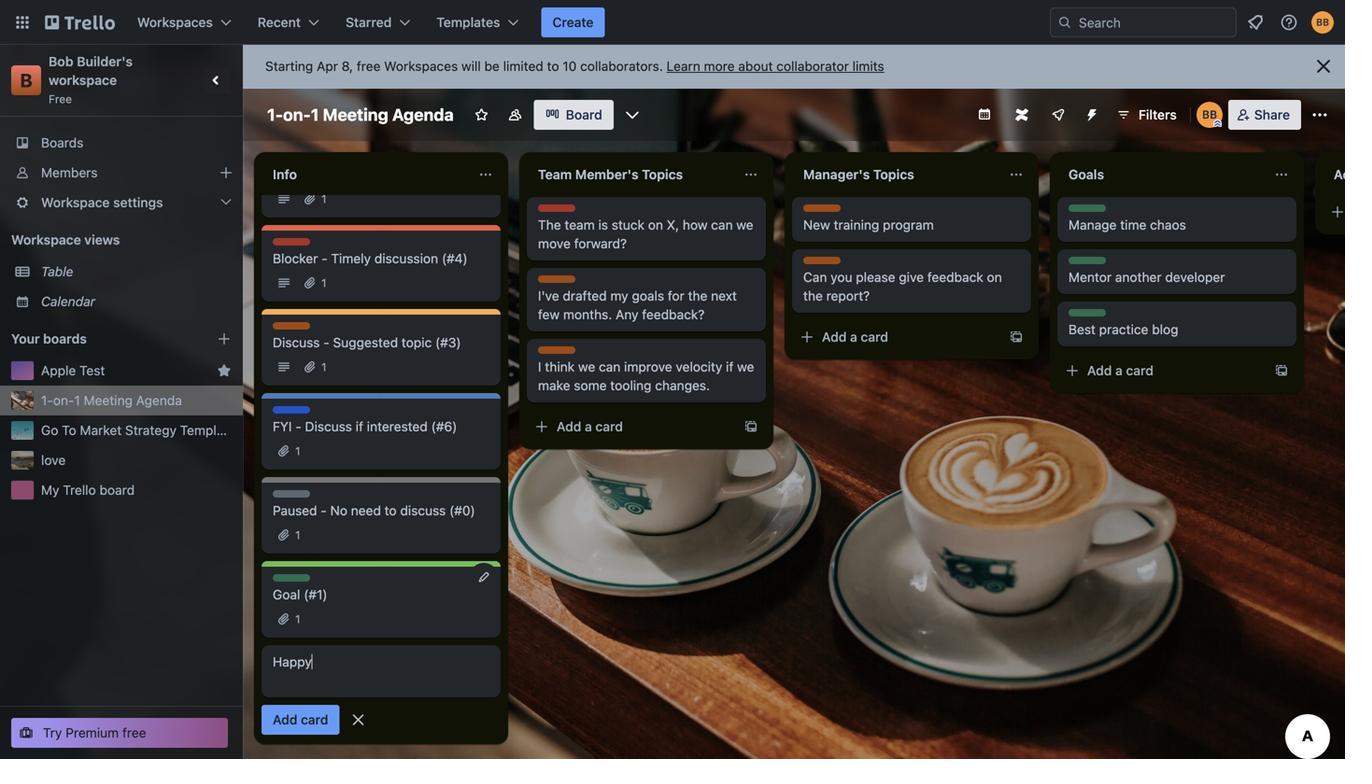 Task type: vqa. For each thing, say whether or not it's contained in the screenshot.
Test
yes



Task type: describe. For each thing, give the bounding box(es) containing it.
boards
[[43, 331, 87, 347]]

(#6)
[[431, 419, 457, 434]]

if inside discuss i think we can improve velocity if we make some tooling changes.
[[726, 359, 734, 375]]

strategy
[[125, 423, 177, 438]]

program
[[883, 217, 934, 233]]

team member's topics
[[538, 167, 683, 182]]

builder's
[[77, 54, 133, 69]]

discuss i've drafted my goals for the next few months. any feedback?
[[538, 277, 737, 322]]

board
[[100, 483, 135, 498]]

fyi fyi - discuss if interested (#6)
[[273, 407, 457, 434]]

discuss i think we can improve velocity if we make some tooling changes.
[[538, 348, 754, 393]]

the inside discuss can you please give feedback on the report?
[[804, 288, 823, 304]]

agenda inside 1-on-1 meeting agenda link
[[136, 393, 182, 408]]

discussion
[[374, 251, 438, 266]]

market
[[80, 423, 122, 438]]

boards
[[41, 135, 83, 150]]

workspace for workspace settings
[[41, 195, 110, 210]]

board link
[[534, 100, 614, 130]]

add a card for you
[[822, 329, 888, 345]]

to inside paused paused - no need to discuss (#0)
[[385, 503, 397, 519]]

card inside add card button
[[301, 712, 328, 728]]

if inside fyi fyi - discuss if interested (#6)
[[356, 419, 363, 434]]

discuss
[[400, 503, 446, 519]]

fyi - discuss if interested (#6) link
[[273, 418, 490, 436]]

apple test link
[[41, 362, 209, 380]]

(#0)
[[449, 503, 475, 519]]

starting apr 8, free workspaces will be limited to 10 collaborators. learn more about collaborator limits
[[265, 58, 884, 74]]

move
[[538, 236, 571, 251]]

team
[[538, 167, 572, 182]]

stuck
[[612, 217, 645, 233]]

add a card for drafted
[[557, 419, 623, 434]]

more
[[704, 58, 735, 74]]

mentor another developer link
[[1069, 268, 1286, 287]]

any
[[616, 307, 639, 322]]

premium
[[66, 725, 119, 741]]

goal goal (#1)
[[273, 576, 328, 603]]

add board image
[[217, 332, 232, 347]]

1 down apple test in the left of the page
[[74, 393, 80, 408]]

create
[[553, 14, 594, 30]]

0 horizontal spatial meeting
[[84, 393, 133, 408]]

discuss left suggested
[[273, 335, 320, 350]]

2 paused from the top
[[273, 503, 317, 519]]

0 horizontal spatial 1-on-1 meeting agenda
[[41, 393, 182, 408]]

star or unstar board image
[[474, 107, 489, 122]]

calendar link
[[41, 292, 232, 311]]

topics inside text field
[[873, 167, 915, 182]]

apple
[[41, 363, 76, 378]]

workspaces inside dropdown button
[[137, 14, 213, 30]]

discuss for i've
[[538, 277, 580, 290]]

1 horizontal spatial free
[[357, 58, 381, 74]]

on inside the blocker the team is stuck on x, how can we move forward?
[[648, 217, 663, 233]]

blog
[[1152, 322, 1179, 337]]

cancel image
[[349, 711, 368, 730]]

card for another
[[1126, 363, 1154, 378]]

forward?
[[574, 236, 627, 251]]

bob
[[49, 54, 73, 69]]

add for can you please give feedback on the report?
[[822, 329, 847, 345]]

1-on-1 meeting agenda link
[[41, 391, 232, 410]]

card for you
[[861, 329, 888, 345]]

best practice blog link
[[1069, 320, 1286, 339]]

best
[[1069, 322, 1096, 337]]

Team Member's Topics text field
[[527, 160, 736, 190]]

test
[[80, 363, 105, 378]]

goals
[[632, 288, 664, 304]]

feedback
[[928, 270, 984, 285]]

blocker for the
[[538, 206, 579, 219]]

your boards
[[11, 331, 87, 347]]

color: green, title: "goal" element for mentor
[[1069, 257, 1106, 271]]

we inside the blocker the team is stuck on x, how can we move forward?
[[737, 217, 754, 233]]

apple test
[[41, 363, 105, 378]]

manage
[[1069, 217, 1117, 233]]

practice
[[1099, 322, 1149, 337]]

we right velocity
[[737, 359, 754, 375]]

template
[[180, 423, 235, 438]]

open information menu image
[[1280, 13, 1299, 32]]

1 down goal goal (#1)
[[295, 613, 300, 626]]

my trello board link
[[41, 481, 232, 500]]

discuss for discuss
[[273, 323, 315, 336]]

improve
[[624, 359, 672, 375]]

meeting inside text box
[[323, 105, 388, 125]]

color: green, title: "goal" element down the color: black, title: "paused" element in the bottom of the page
[[273, 575, 310, 589]]

x,
[[667, 217, 679, 233]]

bob builder's workspace link
[[49, 54, 136, 88]]

goal best practice blog
[[1069, 310, 1179, 337]]

timely
[[331, 251, 371, 266]]

tooling
[[610, 378, 652, 393]]

workspace views
[[11, 232, 120, 248]]

for
[[668, 288, 685, 304]]

a for another
[[1116, 363, 1123, 378]]

0 notifications image
[[1245, 11, 1267, 34]]

goals
[[1069, 167, 1104, 182]]

topics inside text box
[[642, 167, 683, 182]]

discuss can you please give feedback on the report?
[[804, 258, 1002, 304]]

goal (#1) link
[[273, 586, 490, 604]]

8,
[[342, 58, 353, 74]]

to
[[62, 423, 76, 438]]

this member is an admin of this board. image
[[1213, 120, 1222, 128]]

starred icon image
[[217, 363, 232, 378]]

recent button
[[247, 7, 331, 37]]

make
[[538, 378, 570, 393]]

color: blue, title: "fyi" element
[[273, 406, 310, 420]]

create from template… image for can you please give feedback on the report?
[[1009, 330, 1024, 345]]

go to market strategy template
[[41, 423, 235, 438]]

your boards with 5 items element
[[11, 328, 189, 350]]

can inside discuss i think we can improve velocity if we make some tooling changes.
[[599, 359, 621, 375]]

go
[[41, 423, 58, 438]]

1- inside 1-on-1 meeting agenda text box
[[267, 105, 283, 125]]

we up some
[[578, 359, 595, 375]]

goal mentor another developer
[[1069, 258, 1225, 285]]

Search field
[[1073, 8, 1236, 36]]

i've
[[538, 288, 559, 304]]

velocity
[[676, 359, 723, 375]]

a for you
[[850, 329, 858, 345]]

color: orange, title: "discuss" element for discuss - suggested topic (#3)
[[273, 322, 315, 336]]

the team is stuck on x, how can we move forward? link
[[538, 216, 755, 253]]

months.
[[563, 307, 612, 322]]

share button
[[1228, 100, 1301, 130]]

1 vertical spatial on-
[[53, 393, 74, 408]]

starred button
[[334, 7, 422, 37]]

report?
[[827, 288, 870, 304]]

1 vertical spatial workspaces
[[384, 58, 458, 74]]

show menu image
[[1311, 106, 1330, 124]]

can inside the blocker the team is stuck on x, how can we move forward?
[[711, 217, 733, 233]]

my trello board
[[41, 483, 135, 498]]

color: orange, title: "discuss" element for i think we can improve velocity if we make some tooling changes.
[[538, 347, 580, 361]]

give
[[899, 270, 924, 285]]

- for fyi
[[295, 419, 302, 434]]

time
[[1120, 217, 1147, 233]]

1 inside text box
[[311, 105, 319, 125]]

collaborator
[[777, 58, 849, 74]]

share
[[1255, 107, 1290, 122]]

recent
[[258, 14, 301, 30]]

new training program link
[[804, 216, 1020, 235]]

starting
[[265, 58, 313, 74]]

can
[[804, 270, 827, 285]]

color: orange, title: "discuss" element for new training program
[[804, 205, 846, 219]]

goal for mentor another developer
[[1069, 258, 1093, 271]]

think
[[545, 359, 575, 375]]

discuss - suggested topic (#3) link
[[273, 334, 490, 352]]

ac
[[1334, 167, 1345, 182]]

2 fyi from the top
[[273, 419, 292, 434]]

color: red, title: "blocker" element for blocker - timely discussion (#4)
[[273, 238, 313, 252]]



Task type: locate. For each thing, give the bounding box(es) containing it.
some
[[574, 378, 607, 393]]

goal for best practice blog
[[1069, 310, 1093, 323]]

next
[[711, 288, 737, 304]]

table
[[41, 264, 73, 279]]

changes.
[[655, 378, 710, 393]]

will
[[462, 58, 481, 74]]

add a card button for my
[[527, 412, 732, 442]]

0 vertical spatial can
[[711, 217, 733, 233]]

if left interested
[[356, 419, 363, 434]]

the inside discuss i've drafted my goals for the next few months. any feedback?
[[688, 288, 708, 304]]

2 the from the left
[[804, 288, 823, 304]]

agenda inside 1-on-1 meeting agenda text box
[[392, 105, 454, 125]]

we right how
[[737, 217, 754, 233]]

0 horizontal spatial add a card button
[[527, 412, 732, 442]]

0 vertical spatial on-
[[283, 105, 311, 125]]

discuss for new
[[804, 206, 846, 219]]

team
[[565, 217, 595, 233]]

1 horizontal spatial add a card
[[822, 329, 888, 345]]

1 down discuss discuss - suggested topic (#3)
[[321, 361, 327, 374]]

- for paused
[[321, 503, 327, 519]]

card left cancel 'icon'
[[301, 712, 328, 728]]

meeting down "8," at the top left of page
[[323, 105, 388, 125]]

1 horizontal spatial workspaces
[[384, 58, 458, 74]]

blocker - timely discussion (#4) link
[[273, 249, 490, 268]]

Enter a title for this card… text field
[[262, 646, 501, 698]]

discuss inside fyi fyi - discuss if interested (#6)
[[305, 419, 352, 434]]

color: green, title: "goal" element for best
[[1069, 309, 1106, 323]]

color: orange, title: "discuss" element right add board image
[[273, 322, 315, 336]]

topics
[[642, 167, 683, 182], [873, 167, 915, 182]]

1 down apr
[[311, 105, 319, 125]]

discuss for can
[[804, 258, 846, 271]]

1- inside 1-on-1 meeting agenda link
[[41, 393, 53, 408]]

card down some
[[596, 419, 623, 434]]

1 vertical spatial create from template… image
[[1274, 363, 1289, 378]]

on inside discuss can you please give feedback on the report?
[[987, 270, 1002, 285]]

add a card button for developer
[[1058, 356, 1263, 386]]

back to home image
[[45, 7, 115, 37]]

create button
[[541, 7, 605, 37]]

1 vertical spatial add a card button
[[1058, 356, 1263, 386]]

discuss down manager's
[[804, 206, 846, 219]]

agenda left star or unstar board image
[[392, 105, 454, 125]]

1 vertical spatial agenda
[[136, 393, 182, 408]]

discuss left interested
[[305, 419, 352, 434]]

0 horizontal spatial free
[[122, 725, 146, 741]]

table link
[[41, 263, 232, 281]]

blocker for blocker
[[273, 239, 313, 252]]

can right how
[[711, 217, 733, 233]]

0 vertical spatial workspace
[[41, 195, 110, 210]]

0 vertical spatial color: red, title: "blocker" element
[[538, 205, 579, 219]]

1 horizontal spatial 1-on-1 meeting agenda
[[267, 105, 454, 125]]

- for discuss
[[323, 335, 330, 350]]

1- up go
[[41, 393, 53, 408]]

discuss for i
[[538, 348, 580, 361]]

the right for
[[688, 288, 708, 304]]

on- inside text box
[[283, 105, 311, 125]]

a down practice
[[1116, 363, 1123, 378]]

1-
[[267, 105, 283, 125], [41, 393, 53, 408]]

info
[[273, 167, 297, 182]]

bob builder (bobbuilder40) image
[[1312, 11, 1334, 34], [1197, 102, 1223, 128]]

topic
[[402, 335, 432, 350]]

1 horizontal spatial bob builder (bobbuilder40) image
[[1312, 11, 1334, 34]]

workspaces left will
[[384, 58, 458, 74]]

discuss inside discuss i've drafted my goals for the next few months. any feedback?
[[538, 277, 580, 290]]

discuss inside discuss new training program
[[804, 206, 846, 219]]

1 vertical spatial free
[[122, 725, 146, 741]]

calendar power-up image
[[977, 107, 992, 121]]

0 vertical spatial bob builder (bobbuilder40) image
[[1312, 11, 1334, 34]]

is
[[598, 217, 608, 233]]

workspace up table on the left
[[11, 232, 81, 248]]

filters button
[[1111, 100, 1183, 130]]

0 vertical spatial on
[[648, 217, 663, 233]]

0 vertical spatial to
[[547, 58, 559, 74]]

0 vertical spatial add a card
[[822, 329, 888, 345]]

discuss
[[804, 206, 846, 219], [804, 258, 846, 271], [538, 277, 580, 290], [273, 323, 315, 336], [273, 335, 320, 350], [538, 348, 580, 361], [305, 419, 352, 434]]

0 vertical spatial a
[[850, 329, 858, 345]]

1 fyi from the top
[[273, 407, 290, 420]]

color: green, title: "goal" element down manage
[[1069, 257, 1106, 271]]

1 vertical spatial workspace
[[11, 232, 81, 248]]

1 horizontal spatial meeting
[[323, 105, 388, 125]]

0 vertical spatial 1-on-1 meeting agenda
[[267, 105, 454, 125]]

- up the color: black, title: "paused" element in the bottom of the page
[[295, 419, 302, 434]]

new
[[804, 217, 830, 233]]

0 horizontal spatial bob builder (bobbuilder40) image
[[1197, 102, 1223, 128]]

add a card button for please
[[792, 322, 998, 352]]

1 down color: blue, title: "fyi" element
[[295, 445, 300, 458]]

can up some
[[599, 359, 621, 375]]

blocker inside the blocker the team is stuck on x, how can we move forward?
[[538, 206, 579, 219]]

Ac text field
[[1323, 160, 1345, 190]]

color: orange, title: "discuss" element down manager's
[[804, 205, 846, 219]]

discuss inside discuss can you please give feedback on the report?
[[804, 258, 846, 271]]

love link
[[41, 451, 232, 470]]

about
[[738, 58, 773, 74]]

workspace visible image
[[508, 107, 523, 122]]

1 vertical spatial color: red, title: "blocker" element
[[273, 238, 313, 252]]

boards link
[[0, 128, 243, 158]]

discuss up the "report?"
[[804, 258, 846, 271]]

on left x,
[[648, 217, 663, 233]]

add a card down practice
[[1088, 363, 1154, 378]]

workspace inside workspace settings popup button
[[41, 195, 110, 210]]

another
[[1115, 270, 1162, 285]]

edit card image
[[476, 570, 491, 585]]

add a card down some
[[557, 419, 623, 434]]

2 vertical spatial create from template… image
[[744, 420, 759, 434]]

1 horizontal spatial agenda
[[392, 105, 454, 125]]

color: red, title: "blocker" element
[[538, 205, 579, 219], [273, 238, 313, 252]]

manager's
[[804, 167, 870, 182]]

add card button
[[262, 705, 340, 735]]

color: black, title: "paused" element
[[273, 491, 312, 505]]

filters
[[1139, 107, 1177, 122]]

create from template… image for mentor another developer
[[1274, 363, 1289, 378]]

0 horizontal spatial topics
[[642, 167, 683, 182]]

member's
[[575, 167, 639, 182]]

confluence icon image
[[1016, 108, 1029, 121]]

workspace navigation collapse icon image
[[204, 67, 230, 93]]

suggested
[[333, 335, 398, 350]]

settings
[[113, 195, 163, 210]]

1 horizontal spatial 1-
[[267, 105, 283, 125]]

color: green, title: "goal" element down goals
[[1069, 205, 1106, 219]]

meeting up market
[[84, 393, 133, 408]]

0 horizontal spatial color: red, title: "blocker" element
[[273, 238, 313, 252]]

0 vertical spatial meeting
[[323, 105, 388, 125]]

free inside button
[[122, 725, 146, 741]]

1- down starting
[[267, 105, 283, 125]]

Board name text field
[[258, 100, 463, 130]]

card down the "report?"
[[861, 329, 888, 345]]

1 paused from the top
[[273, 491, 312, 505]]

0 horizontal spatial on
[[648, 217, 663, 233]]

Manager's Topics text field
[[792, 160, 1002, 190]]

goal inside goal best practice blog
[[1069, 310, 1093, 323]]

blocker
[[538, 206, 579, 219], [273, 239, 313, 252], [273, 251, 318, 266]]

1 vertical spatial meeting
[[84, 393, 133, 408]]

add for mentor another developer
[[1088, 363, 1112, 378]]

0 horizontal spatial add a card
[[557, 419, 623, 434]]

color: orange, title: "discuss" element for i've drafted my goals for the next few months. any feedback?
[[538, 276, 580, 290]]

color: red, title: "blocker" element left timely
[[273, 238, 313, 252]]

2 horizontal spatial create from template… image
[[1274, 363, 1289, 378]]

0 vertical spatial 1-
[[267, 105, 283, 125]]

1 vertical spatial if
[[356, 419, 363, 434]]

bob builder (bobbuilder40) image right open information menu "image"
[[1312, 11, 1334, 34]]

few
[[538, 307, 560, 322]]

create from template… image for i've drafted my goals for the next few months. any feedback?
[[744, 420, 759, 434]]

0 horizontal spatial 1-
[[41, 393, 53, 408]]

customize views image
[[623, 106, 642, 124]]

a
[[850, 329, 858, 345], [1116, 363, 1123, 378], [585, 419, 592, 434]]

try premium free
[[43, 725, 146, 741]]

search image
[[1058, 15, 1073, 30]]

1 horizontal spatial color: red, title: "blocker" element
[[538, 205, 579, 219]]

1 vertical spatial a
[[1116, 363, 1123, 378]]

members link
[[0, 158, 243, 188]]

1 horizontal spatial to
[[547, 58, 559, 74]]

discuss up few
[[538, 277, 580, 290]]

0 horizontal spatial agenda
[[136, 393, 182, 408]]

feedback?
[[642, 307, 705, 322]]

- left no
[[321, 503, 327, 519]]

1 horizontal spatial create from template… image
[[1009, 330, 1024, 345]]

1 vertical spatial on
[[987, 270, 1002, 285]]

my
[[611, 288, 628, 304]]

to right the need at bottom left
[[385, 503, 397, 519]]

a down the "report?"
[[850, 329, 858, 345]]

0 horizontal spatial can
[[599, 359, 621, 375]]

bob builder's workspace free
[[49, 54, 136, 106]]

free right the premium
[[122, 725, 146, 741]]

1 horizontal spatial a
[[850, 329, 858, 345]]

color: red, title: "blocker" element up move at the top of page
[[538, 205, 579, 219]]

learn
[[667, 58, 701, 74]]

agenda
[[392, 105, 454, 125], [136, 393, 182, 408]]

1-on-1 meeting agenda up market
[[41, 393, 182, 408]]

discuss up make
[[538, 348, 580, 361]]

workspace
[[49, 72, 117, 88]]

1 horizontal spatial can
[[711, 217, 733, 233]]

2 horizontal spatial add a card
[[1088, 363, 1154, 378]]

color: orange, title: "discuss" element up few
[[538, 276, 580, 290]]

1 vertical spatial bob builder (bobbuilder40) image
[[1197, 102, 1223, 128]]

1 vertical spatial 1-on-1 meeting agenda
[[41, 393, 182, 408]]

- inside fyi fyi - discuss if interested (#6)
[[295, 419, 302, 434]]

mentor
[[1069, 270, 1112, 285]]

0 horizontal spatial to
[[385, 503, 397, 519]]

blocker the team is stuck on x, how can we move forward?
[[538, 206, 754, 251]]

free
[[49, 92, 72, 106]]

to left "10"
[[547, 58, 559, 74]]

goal inside the goal mentor another developer
[[1069, 258, 1093, 271]]

color: green, title: "goal" element down mentor
[[1069, 309, 1106, 323]]

chaos
[[1150, 217, 1186, 233]]

workspace settings button
[[0, 188, 243, 218]]

1 horizontal spatial on-
[[283, 105, 311, 125]]

you
[[831, 270, 853, 285]]

2 vertical spatial add a card button
[[527, 412, 732, 442]]

free right "8," at the top left of page
[[357, 58, 381, 74]]

on-
[[283, 105, 311, 125], [53, 393, 74, 408]]

add a card button down tooling
[[527, 412, 732, 442]]

agenda up strategy at the left bottom of the page
[[136, 393, 182, 408]]

(#1)
[[304, 587, 328, 603]]

a for drafted
[[585, 419, 592, 434]]

color: orange, title: "discuss" element up make
[[538, 347, 580, 361]]

add a card button down blog
[[1058, 356, 1263, 386]]

on- down apple
[[53, 393, 74, 408]]

if right velocity
[[726, 359, 734, 375]]

create from template… image
[[1009, 330, 1024, 345], [1274, 363, 1289, 378], [744, 420, 759, 434]]

a down some
[[585, 419, 592, 434]]

workspaces up workspace navigation collapse icon at the left of page
[[137, 14, 213, 30]]

templates
[[437, 14, 500, 30]]

love
[[41, 453, 66, 468]]

color: orange, title: "discuss" element for can you please give feedback on the report?
[[804, 257, 846, 271]]

automation image
[[1077, 100, 1103, 126]]

- inside discuss discuss - suggested topic (#3)
[[323, 335, 330, 350]]

add a card for another
[[1088, 363, 1154, 378]]

1 vertical spatial 1-
[[41, 393, 53, 408]]

add for i've drafted my goals for the next few months. any feedback?
[[557, 419, 582, 434]]

Goals text field
[[1058, 160, 1267, 190]]

2 vertical spatial a
[[585, 419, 592, 434]]

how
[[683, 217, 708, 233]]

0 vertical spatial workspaces
[[137, 14, 213, 30]]

bob builder (bobbuilder40) image right filters
[[1197, 102, 1223, 128]]

workspace for workspace views
[[11, 232, 81, 248]]

add a card button down can you please give feedback on the report? 'link'
[[792, 322, 998, 352]]

color: green, title: "goal" element
[[1069, 205, 1106, 219], [1069, 257, 1106, 271], [1069, 309, 1106, 323], [273, 575, 310, 589]]

topics up x,
[[642, 167, 683, 182]]

1 horizontal spatial the
[[804, 288, 823, 304]]

- inside paused paused - no need to discuss (#0)
[[321, 503, 327, 519]]

1 horizontal spatial if
[[726, 359, 734, 375]]

- left suggested
[[323, 335, 330, 350]]

card down practice
[[1126, 363, 1154, 378]]

1 vertical spatial add a card
[[1088, 363, 1154, 378]]

drafted
[[563, 288, 607, 304]]

1 topics from the left
[[642, 167, 683, 182]]

collaborators.
[[580, 58, 663, 74]]

if
[[726, 359, 734, 375], [356, 419, 363, 434]]

discuss inside discuss i think we can improve velocity if we make some tooling changes.
[[538, 348, 580, 361]]

card
[[861, 329, 888, 345], [1126, 363, 1154, 378], [596, 419, 623, 434], [301, 712, 328, 728]]

10
[[563, 58, 577, 74]]

workspace down "members"
[[41, 195, 110, 210]]

0 vertical spatial agenda
[[392, 105, 454, 125]]

limits
[[853, 58, 884, 74]]

0 vertical spatial if
[[726, 359, 734, 375]]

workspaces button
[[126, 7, 243, 37]]

0 horizontal spatial a
[[585, 419, 592, 434]]

color: orange, title: "discuss" element down the new
[[804, 257, 846, 271]]

views
[[84, 232, 120, 248]]

add down make
[[557, 419, 582, 434]]

1 down blocker blocker - timely discussion (#4)
[[321, 277, 327, 290]]

card for drafted
[[596, 419, 623, 434]]

0 vertical spatial create from template… image
[[1009, 330, 1024, 345]]

2 horizontal spatial add a card button
[[1058, 356, 1263, 386]]

color: orange, title: "discuss" element
[[804, 205, 846, 219], [804, 257, 846, 271], [538, 276, 580, 290], [273, 322, 315, 336], [538, 347, 580, 361]]

0 vertical spatial free
[[357, 58, 381, 74]]

color: green, title: "goal" element for manage
[[1069, 205, 1106, 219]]

developer
[[1165, 270, 1225, 285]]

color: red, title: "blocker" element for the team is stuck on x, how can we move forward?
[[538, 205, 579, 219]]

discuss discuss - suggested topic (#3)
[[273, 323, 461, 350]]

0 horizontal spatial on-
[[53, 393, 74, 408]]

- inside blocker blocker - timely discussion (#4)
[[322, 251, 328, 266]]

topics up discuss new training program
[[873, 167, 915, 182]]

on right feedback
[[987, 270, 1002, 285]]

1 vertical spatial to
[[385, 503, 397, 519]]

1 down the color: black, title: "paused" element in the bottom of the page
[[295, 529, 300, 542]]

limited
[[503, 58, 544, 74]]

1 horizontal spatial topics
[[873, 167, 915, 182]]

add down best
[[1088, 363, 1112, 378]]

try
[[43, 725, 62, 741]]

apr
[[317, 58, 338, 74]]

1-on-1 meeting agenda inside text box
[[267, 105, 454, 125]]

manager's topics
[[804, 167, 915, 182]]

goal for manage time chaos
[[1069, 206, 1093, 219]]

power ups image
[[1051, 107, 1066, 122]]

i think we can improve velocity if we make some tooling changes. link
[[538, 358, 755, 395]]

0 horizontal spatial create from template… image
[[744, 420, 759, 434]]

- for blocker
[[322, 251, 328, 266]]

add down the "report?"
[[822, 329, 847, 345]]

1-on-1 meeting agenda down "8," at the top left of page
[[267, 105, 454, 125]]

0 horizontal spatial the
[[688, 288, 708, 304]]

add
[[822, 329, 847, 345], [1088, 363, 1112, 378], [557, 419, 582, 434], [273, 712, 297, 728]]

discuss right add board image
[[273, 323, 315, 336]]

- left timely
[[322, 251, 328, 266]]

please
[[856, 270, 896, 285]]

trello
[[63, 483, 96, 498]]

2 topics from the left
[[873, 167, 915, 182]]

0 horizontal spatial workspaces
[[137, 14, 213, 30]]

1 vertical spatial can
[[599, 359, 621, 375]]

1 down info "text field" in the left top of the page
[[321, 192, 327, 206]]

2 horizontal spatial a
[[1116, 363, 1123, 378]]

primary element
[[0, 0, 1345, 45]]

0 horizontal spatial if
[[356, 419, 363, 434]]

1 the from the left
[[688, 288, 708, 304]]

(#3)
[[435, 335, 461, 350]]

goal inside goal manage time chaos
[[1069, 206, 1093, 219]]

bob builder (bobbuilder40) image inside primary element
[[1312, 11, 1334, 34]]

b
[[20, 69, 32, 91]]

-
[[322, 251, 328, 266], [323, 335, 330, 350], [295, 419, 302, 434], [321, 503, 327, 519]]

0 vertical spatial add a card button
[[792, 322, 998, 352]]

training
[[834, 217, 879, 233]]

add a card down the "report?"
[[822, 329, 888, 345]]

1 horizontal spatial on
[[987, 270, 1002, 285]]

to
[[547, 58, 559, 74], [385, 503, 397, 519]]

add left cancel 'icon'
[[273, 712, 297, 728]]

2 vertical spatial add a card
[[557, 419, 623, 434]]

Info text field
[[262, 160, 471, 190]]

the down 'can'
[[804, 288, 823, 304]]

(#4)
[[442, 251, 468, 266]]

on- down starting
[[283, 105, 311, 125]]

1 horizontal spatial add a card button
[[792, 322, 998, 352]]



